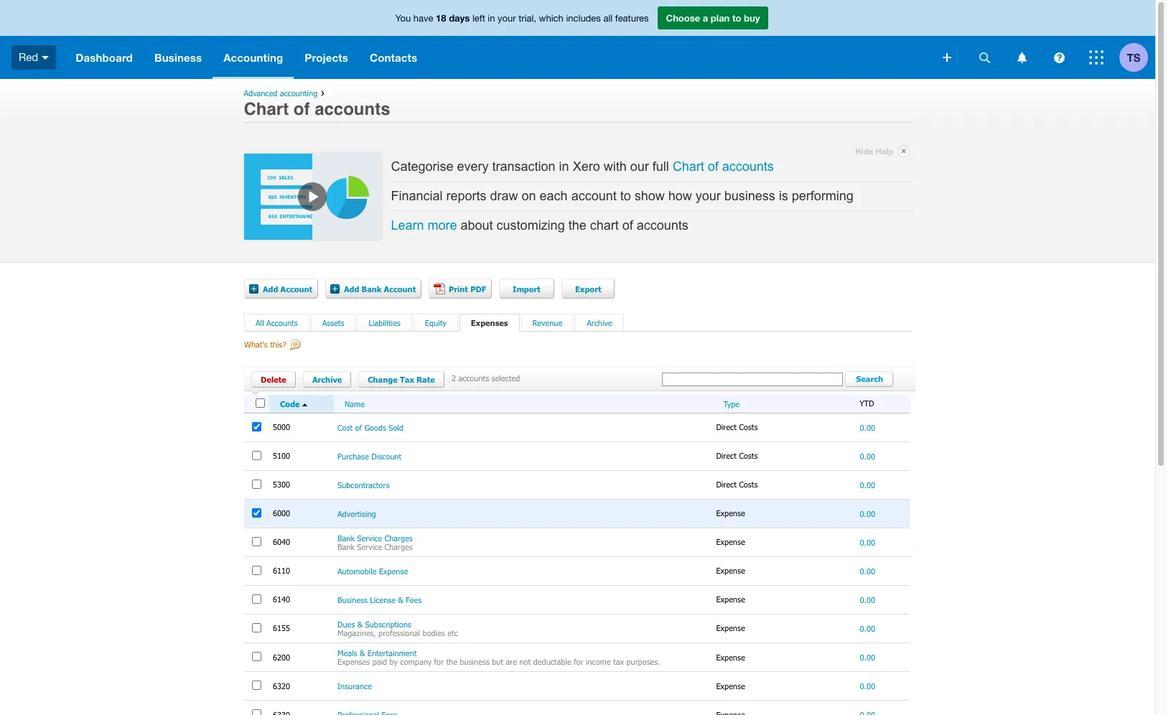 Task type: describe. For each thing, give the bounding box(es) containing it.
change
[[368, 375, 398, 384]]

performing
[[792, 189, 854, 203]]

pdf
[[471, 284, 486, 293]]

a
[[703, 12, 708, 24]]

are
[[506, 657, 517, 667]]

automobile expense link
[[338, 566, 408, 576]]

choose a plan to buy
[[666, 12, 760, 24]]

5 0.00 from the top
[[860, 538, 875, 547]]

bodies
[[423, 628, 445, 638]]

dues & subscriptions magazines, professional bodies etc
[[338, 620, 458, 638]]

learn more link
[[391, 219, 457, 233]]

more
[[428, 219, 457, 233]]

xero
[[573, 159, 600, 174]]

direct costs for discount
[[716, 451, 760, 460]]

1 vertical spatial your
[[696, 189, 721, 203]]

9 0.00 from the top
[[860, 653, 875, 662]]

delete link
[[251, 371, 296, 388]]

add account
[[263, 284, 313, 293]]

of right full
[[708, 159, 719, 174]]

accounting button
[[213, 36, 294, 79]]

insurance
[[338, 682, 372, 691]]

accounts inside advanced accounting › chart of accounts
[[315, 99, 390, 119]]

each
[[540, 189, 568, 203]]

meals
[[338, 649, 357, 658]]

1 service from the top
[[357, 533, 382, 543]]

magazines,
[[338, 628, 376, 638]]

entertainment
[[368, 649, 417, 658]]

subscriptions
[[365, 620, 411, 629]]

by
[[390, 657, 398, 667]]

professional
[[379, 628, 420, 638]]

6040
[[273, 537, 293, 547]]

accounts
[[267, 318, 298, 327]]

0.00 for business license & fees
[[860, 595, 875, 605]]

3 direct costs from the top
[[716, 480, 760, 489]]

8 0.00 from the top
[[860, 624, 875, 633]]

show
[[635, 189, 665, 203]]

name
[[345, 399, 365, 408]]

ytd
[[860, 399, 874, 408]]

18
[[436, 12, 446, 24]]

type link
[[724, 399, 740, 408]]

reports
[[446, 189, 487, 203]]

0.00 link for subcontractors
[[860, 480, 875, 490]]

what's this?
[[244, 340, 286, 349]]

every
[[457, 159, 489, 174]]

buy
[[744, 12, 760, 24]]

expense for 6040
[[716, 537, 748, 547]]

delete
[[261, 375, 286, 384]]

2 charges from the top
[[385, 542, 413, 551]]

cost
[[338, 423, 353, 432]]

business license & fees link
[[338, 595, 422, 605]]

1 vertical spatial to
[[620, 189, 631, 203]]

costs for discount
[[739, 451, 758, 460]]

0.00 for automobile expense
[[860, 566, 875, 576]]

of inside advanced accounting › chart of accounts
[[294, 99, 310, 119]]

0.00 for subcontractors
[[860, 480, 875, 490]]

selected
[[492, 373, 520, 383]]

1 vertical spatial archive link
[[303, 371, 351, 388]]

5 0.00 link from the top
[[860, 538, 875, 547]]

features
[[615, 13, 649, 24]]

0.00 for insurance
[[860, 682, 875, 691]]

9 0.00 link from the top
[[860, 653, 875, 662]]

& for subscriptions
[[357, 620, 363, 629]]

left
[[473, 13, 485, 24]]

subcontractors
[[338, 480, 390, 490]]

change tax rate link
[[358, 371, 445, 388]]

0.00 for cost of goods sold
[[860, 423, 875, 432]]

add account link
[[244, 278, 318, 298]]

categorise every transaction in xero with our full chart of accounts
[[391, 159, 774, 174]]

all accounts link
[[256, 318, 298, 327]]

3 costs from the top
[[739, 480, 758, 489]]

3 direct from the top
[[716, 480, 737, 489]]

dues
[[338, 620, 355, 629]]

revenue
[[533, 318, 563, 327]]

1 for from the left
[[434, 657, 444, 667]]

advertising link
[[338, 509, 376, 518]]

meals & entertainment link
[[338, 649, 417, 658]]

add bank account link
[[325, 278, 422, 298]]

bank down advertising
[[338, 533, 355, 543]]

all
[[604, 13, 613, 24]]

archive for top archive link
[[587, 318, 612, 327]]

bank up automobile
[[338, 542, 355, 551]]

is
[[779, 189, 788, 203]]

company
[[400, 657, 432, 667]]

direct for discount
[[716, 451, 737, 460]]

revenue link
[[533, 318, 563, 327]]

chart of accounts link
[[673, 159, 774, 174]]

days
[[449, 12, 470, 24]]

license
[[370, 595, 396, 605]]

2
[[452, 373, 456, 383]]

cost of goods sold link
[[338, 423, 404, 432]]

assets
[[322, 318, 344, 327]]

2 service from the top
[[357, 542, 382, 551]]

expense for 6155
[[716, 624, 748, 633]]

financial
[[391, 189, 443, 203]]

1 horizontal spatial expenses
[[471, 318, 508, 327]]

meals & entertainment expenses paid by company for the business but are not deductable for income tax purposes.
[[338, 649, 660, 667]]

full
[[653, 159, 669, 174]]

in inside you have 18 days left in your trial, which includes all features
[[488, 13, 495, 24]]

search
[[856, 374, 883, 383]]

direct costs for of
[[716, 422, 760, 432]]

tax
[[400, 375, 414, 384]]

the inside the meals & entertainment expenses paid by company for the business but are not deductable for income tax purposes.
[[446, 657, 457, 667]]

expense for 6110
[[716, 566, 748, 575]]

archive for the bottom archive link
[[312, 375, 342, 384]]

cost of goods sold
[[338, 423, 404, 432]]

which
[[539, 13, 564, 24]]

6140
[[273, 595, 293, 604]]

about
[[461, 219, 493, 233]]

banner containing ts
[[0, 0, 1156, 79]]

have
[[414, 13, 433, 24]]

automobile expense
[[338, 566, 408, 576]]



Task type: locate. For each thing, give the bounding box(es) containing it.
charges up automobile expense link
[[385, 533, 413, 543]]

what's
[[244, 340, 268, 349]]

1 horizontal spatial add
[[344, 284, 359, 293]]

0 horizontal spatial business
[[154, 51, 202, 64]]

expenses inside the meals & entertainment expenses paid by company for the business but are not deductable for income tax purposes.
[[338, 657, 370, 667]]

1 charges from the top
[[385, 533, 413, 543]]

expense for 6000
[[716, 509, 748, 518]]

contacts button
[[359, 36, 428, 79]]

accounts
[[315, 99, 390, 119], [722, 159, 774, 174], [637, 219, 689, 233], [459, 373, 489, 383]]

10 0.00 link from the top
[[860, 682, 875, 691]]

in
[[488, 13, 495, 24], [559, 159, 569, 174]]

0.00 link for insurance
[[860, 682, 875, 691]]

export link
[[562, 278, 615, 298]]

with
[[604, 159, 627, 174]]

0 horizontal spatial archive
[[312, 375, 342, 384]]

0.00 link for cost of goods sold
[[860, 423, 875, 432]]

etc
[[448, 628, 458, 638]]

business left is
[[724, 189, 776, 203]]

insurance link
[[338, 682, 372, 691]]

0 vertical spatial business
[[724, 189, 776, 203]]

financial reports draw on each account to show how your business is performing
[[391, 189, 854, 203]]

business for business license & fees
[[338, 595, 368, 605]]

costs
[[739, 422, 758, 432], [739, 451, 758, 460], [739, 480, 758, 489]]

1 horizontal spatial in
[[559, 159, 569, 174]]

expense for 6320
[[716, 681, 748, 691]]

deductable
[[533, 657, 571, 667]]

your inside you have 18 days left in your trial, which includes all features
[[498, 13, 516, 24]]

1 vertical spatial costs
[[739, 451, 758, 460]]

expenses link
[[471, 318, 508, 327]]

7 0.00 link from the top
[[860, 595, 875, 605]]

of right chart
[[622, 219, 633, 233]]

of right cost
[[355, 423, 362, 432]]

2 direct costs from the top
[[716, 451, 760, 460]]

for right company
[[434, 657, 444, 667]]

1 direct from the top
[[716, 422, 737, 432]]

liabilities link
[[369, 318, 401, 327]]

of
[[294, 99, 310, 119], [708, 159, 719, 174], [622, 219, 633, 233], [355, 423, 362, 432]]

automobile
[[338, 566, 377, 576]]

2 account from the left
[[384, 284, 416, 293]]

account up "accounts"
[[281, 284, 313, 293]]

direct
[[716, 422, 737, 432], [716, 451, 737, 460], [716, 480, 737, 489]]

7 0.00 from the top
[[860, 595, 875, 605]]

0 vertical spatial business
[[154, 51, 202, 64]]

1 horizontal spatial the
[[569, 219, 587, 233]]

business inside popup button
[[154, 51, 202, 64]]

& inside the meals & entertainment expenses paid by company for the business but are not deductable for income tax purposes.
[[360, 649, 365, 658]]

the left chart
[[569, 219, 587, 233]]

& right dues
[[357, 620, 363, 629]]

0 horizontal spatial expenses
[[338, 657, 370, 667]]

print pdf link
[[429, 278, 492, 298]]

& for entertainment
[[360, 649, 365, 658]]

expense for 6140
[[716, 595, 748, 604]]

0 vertical spatial archive
[[587, 318, 612, 327]]

1 horizontal spatial business
[[338, 595, 368, 605]]

to inside banner
[[733, 12, 742, 24]]

add up all accounts
[[263, 284, 278, 293]]

archive link down export
[[587, 318, 612, 327]]

advanced accounting › chart of accounts
[[244, 86, 390, 119]]

1 0.00 link from the top
[[860, 423, 875, 432]]

liabilities
[[369, 318, 401, 327]]

categorise
[[391, 159, 454, 174]]

2 accounts selected
[[452, 373, 520, 383]]

chart
[[244, 99, 289, 119], [673, 159, 704, 174]]

archive down export
[[587, 318, 612, 327]]

1 vertical spatial business
[[460, 657, 490, 667]]

6320
[[273, 681, 293, 691]]

expense for 6200
[[716, 653, 748, 662]]

type
[[724, 399, 740, 408]]

charges up automobile expense
[[385, 542, 413, 551]]

None checkbox
[[256, 398, 265, 408], [252, 508, 261, 518], [252, 681, 261, 690], [256, 398, 265, 408], [252, 508, 261, 518], [252, 681, 261, 690]]

0 vertical spatial costs
[[739, 422, 758, 432]]

3 0.00 link from the top
[[860, 480, 875, 490]]

change tax rate
[[368, 375, 435, 384]]

5300
[[273, 480, 293, 489]]

archive inside archive link
[[312, 375, 342, 384]]

our
[[630, 159, 649, 174]]

1 vertical spatial business
[[338, 595, 368, 605]]

0 vertical spatial direct costs
[[716, 422, 760, 432]]

your left trial,
[[498, 13, 516, 24]]

1 vertical spatial the
[[446, 657, 457, 667]]

2 direct from the top
[[716, 451, 737, 460]]

accounting
[[280, 88, 318, 98]]

0 horizontal spatial your
[[498, 13, 516, 24]]

search button
[[846, 371, 894, 388]]

2 add from the left
[[344, 284, 359, 293]]

archive link
[[587, 318, 612, 327], [303, 371, 351, 388]]

6 0.00 from the top
[[860, 566, 875, 576]]

business button
[[144, 36, 213, 79]]

0 vertical spatial in
[[488, 13, 495, 24]]

on
[[522, 189, 536, 203]]

to
[[733, 12, 742, 24], [620, 189, 631, 203]]

2 0.00 link from the top
[[860, 451, 875, 461]]

expenses down pdf
[[471, 318, 508, 327]]

chart down the advanced
[[244, 99, 289, 119]]

1 horizontal spatial to
[[733, 12, 742, 24]]

0 horizontal spatial chart
[[244, 99, 289, 119]]

purposes.
[[627, 657, 660, 667]]

costs for of
[[739, 422, 758, 432]]

archive link up code link
[[303, 371, 351, 388]]

1 horizontal spatial your
[[696, 189, 721, 203]]

add
[[263, 284, 278, 293], [344, 284, 359, 293]]

customizing
[[497, 219, 565, 233]]

6200
[[273, 653, 293, 662]]

1 vertical spatial direct costs
[[716, 451, 760, 460]]

discount
[[371, 451, 402, 461]]

2 vertical spatial direct costs
[[716, 480, 760, 489]]

5100
[[273, 451, 293, 460]]

0 vertical spatial &
[[398, 595, 403, 605]]

add for add bank account
[[344, 284, 359, 293]]

your right how
[[696, 189, 721, 203]]

to left buy
[[733, 12, 742, 24]]

& left fees
[[398, 595, 403, 605]]

None text field
[[662, 372, 843, 386]]

the down etc
[[446, 657, 457, 667]]

1 0.00 from the top
[[860, 423, 875, 432]]

advanced accounting link
[[244, 88, 318, 98]]

all accounts
[[256, 318, 298, 327]]

0 horizontal spatial for
[[434, 657, 444, 667]]

account
[[571, 189, 617, 203]]

1 horizontal spatial account
[[384, 284, 416, 293]]

direct for of
[[716, 422, 737, 432]]

account up liabilities "link"
[[384, 284, 416, 293]]

1 add from the left
[[263, 284, 278, 293]]

choose
[[666, 12, 700, 24]]

2 vertical spatial direct
[[716, 480, 737, 489]]

1 horizontal spatial business
[[724, 189, 776, 203]]

projects button
[[294, 36, 359, 79]]

business inside the meals & entertainment expenses paid by company for the business but are not deductable for income tax purposes.
[[460, 657, 490, 667]]

1 horizontal spatial for
[[574, 657, 584, 667]]

0.00
[[860, 423, 875, 432], [860, 451, 875, 461], [860, 480, 875, 490], [860, 509, 875, 518], [860, 538, 875, 547], [860, 566, 875, 576], [860, 595, 875, 605], [860, 624, 875, 633], [860, 653, 875, 662], [860, 682, 875, 691]]

5000
[[273, 422, 293, 432]]

dashboard
[[76, 51, 133, 64]]

service
[[357, 533, 382, 543], [357, 542, 382, 551]]

purchase discount
[[338, 451, 402, 461]]

help
[[876, 147, 894, 156]]

2 costs from the top
[[739, 451, 758, 460]]

service down advertising
[[357, 533, 382, 543]]

& inside dues & subscriptions magazines, professional bodies etc
[[357, 620, 363, 629]]

1 vertical spatial expenses
[[338, 657, 370, 667]]

0 horizontal spatial the
[[446, 657, 457, 667]]

0.00 link for business license & fees
[[860, 595, 875, 605]]

for left income
[[574, 657, 584, 667]]

business left but
[[460, 657, 490, 667]]

the
[[569, 219, 587, 233], [446, 657, 457, 667]]

equity
[[425, 318, 447, 327]]

2 vertical spatial costs
[[739, 480, 758, 489]]

1 horizontal spatial chart
[[673, 159, 704, 174]]

paid
[[373, 657, 387, 667]]

advertising
[[338, 509, 376, 518]]

service up automobile expense
[[357, 542, 382, 551]]

0.00 link for automobile expense
[[860, 566, 875, 576]]

1 vertical spatial archive
[[312, 375, 342, 384]]

1 costs from the top
[[739, 422, 758, 432]]

10 0.00 from the top
[[860, 682, 875, 691]]

dashboard link
[[65, 36, 144, 79]]

income
[[586, 657, 611, 667]]

4 0.00 link from the top
[[860, 509, 875, 518]]

expenses up insurance
[[338, 657, 370, 667]]

1 direct costs from the top
[[716, 422, 760, 432]]

0.00 for advertising
[[860, 509, 875, 518]]

archive up code link
[[312, 375, 342, 384]]

0 vertical spatial your
[[498, 13, 516, 24]]

svg image
[[1090, 50, 1104, 65], [979, 52, 990, 63], [1017, 52, 1027, 63], [1054, 52, 1065, 63], [943, 53, 952, 62], [42, 56, 49, 59]]

red
[[19, 51, 38, 63]]

to left show
[[620, 189, 631, 203]]

but
[[492, 657, 504, 667]]

chart right full
[[673, 159, 704, 174]]

2 0.00 from the top
[[860, 451, 875, 461]]

2 vertical spatial &
[[360, 649, 365, 658]]

ts
[[1127, 51, 1141, 64]]

export
[[575, 284, 601, 293]]

0 horizontal spatial in
[[488, 13, 495, 24]]

in left xero
[[559, 159, 569, 174]]

red button
[[0, 36, 65, 79]]

0 horizontal spatial business
[[460, 657, 490, 667]]

& right meals
[[360, 649, 365, 658]]

add for add account
[[263, 284, 278, 293]]

0 vertical spatial direct
[[716, 422, 737, 432]]

0.00 link
[[860, 423, 875, 432], [860, 451, 875, 461], [860, 480, 875, 490], [860, 509, 875, 518], [860, 538, 875, 547], [860, 566, 875, 576], [860, 595, 875, 605], [860, 624, 875, 633], [860, 653, 875, 662], [860, 682, 875, 691]]

0 horizontal spatial to
[[620, 189, 631, 203]]

1 horizontal spatial archive link
[[587, 318, 612, 327]]

this?
[[270, 340, 286, 349]]

0 vertical spatial archive link
[[587, 318, 612, 327]]

2 for from the left
[[574, 657, 584, 667]]

4 0.00 from the top
[[860, 509, 875, 518]]

not
[[520, 657, 531, 667]]

add bank account
[[344, 284, 416, 293]]

ts button
[[1120, 36, 1156, 79]]

0 horizontal spatial archive link
[[303, 371, 351, 388]]

tax
[[613, 657, 624, 667]]

8 0.00 link from the top
[[860, 624, 875, 633]]

0.00 for purchase discount
[[860, 451, 875, 461]]

None checkbox
[[252, 422, 261, 431], [252, 451, 261, 460], [252, 479, 261, 489], [252, 537, 261, 546], [252, 566, 261, 575], [252, 594, 261, 604], [252, 623, 261, 633], [252, 652, 261, 661], [252, 710, 261, 715], [252, 422, 261, 431], [252, 451, 261, 460], [252, 479, 261, 489], [252, 537, 261, 546], [252, 566, 261, 575], [252, 594, 261, 604], [252, 623, 261, 633], [252, 652, 261, 661], [252, 710, 261, 715]]

contacts
[[370, 51, 417, 64]]

1 vertical spatial &
[[357, 620, 363, 629]]

0.00 link for purchase discount
[[860, 451, 875, 461]]

0 vertical spatial expenses
[[471, 318, 508, 327]]

for
[[434, 657, 444, 667], [574, 657, 584, 667]]

svg image inside red popup button
[[42, 56, 49, 59]]

1 vertical spatial chart
[[673, 159, 704, 174]]

1 account from the left
[[281, 284, 313, 293]]

0 horizontal spatial account
[[281, 284, 313, 293]]

1 horizontal spatial archive
[[587, 318, 612, 327]]

3 0.00 from the top
[[860, 480, 875, 490]]

0 vertical spatial the
[[569, 219, 587, 233]]

1 vertical spatial direct
[[716, 451, 737, 460]]

0 vertical spatial to
[[733, 12, 742, 24]]

business for business
[[154, 51, 202, 64]]

6 0.00 link from the top
[[860, 566, 875, 576]]

chart inside advanced accounting › chart of accounts
[[244, 99, 289, 119]]

1 vertical spatial in
[[559, 159, 569, 174]]

of down accounting
[[294, 99, 310, 119]]

projects
[[305, 51, 348, 64]]

0 horizontal spatial add
[[263, 284, 278, 293]]

goods
[[365, 423, 386, 432]]

draw
[[490, 189, 518, 203]]

accounting
[[223, 51, 283, 64]]

bank up liabilities "link"
[[362, 284, 382, 293]]

advanced
[[244, 88, 277, 98]]

all
[[256, 318, 264, 327]]

in right "left"
[[488, 13, 495, 24]]

banner
[[0, 0, 1156, 79]]

add up assets
[[344, 284, 359, 293]]

code link
[[280, 399, 330, 411]]

0.00 link for advertising
[[860, 509, 875, 518]]

0 vertical spatial chart
[[244, 99, 289, 119]]

your
[[498, 13, 516, 24], [696, 189, 721, 203]]



Task type: vqa. For each thing, say whether or not it's contained in the screenshot.


